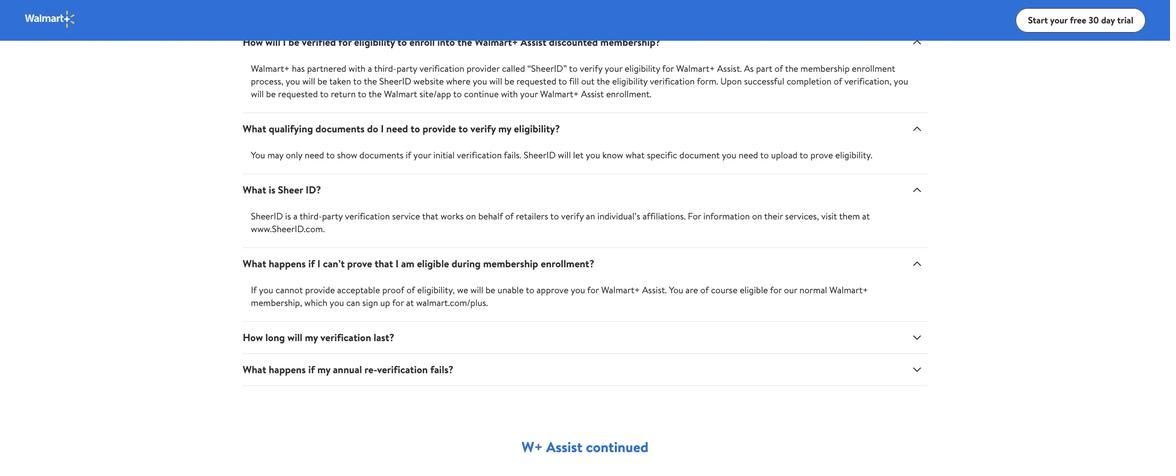Task type: describe. For each thing, give the bounding box(es) containing it.
for
[[688, 210, 701, 223]]

party inside walmart+ has partnered with a third-party verification provider called "sheerid" to verify your eligibility for walmart+ assist. as part of the membership enrollment process, you will be taken to the sheerid website where you will be requested to fill out the eligibility verification form. upon successful completion of verification, you will be requested to return to the walmart site/app to continue with your walmart+ assist enrollment.
[[397, 62, 417, 75]]

how long will my verification last? image
[[911, 332, 923, 344]]

w+
[[522, 437, 543, 457]]

membership?
[[600, 35, 660, 49]]

how for how will i be verified for eligibility to enroll into the walmart+ assist discounted membership?
[[243, 35, 263, 49]]

course
[[711, 284, 738, 296]]

0 vertical spatial my
[[498, 122, 511, 136]]

to down continue
[[459, 122, 468, 136]]

if you cannot provide acceptable proof of eligibility, we will be unable to approve you for walmart+ assist. you are of course eligible for our normal walmart+ membership, which you can sign up for at walmart.com/plus.
[[251, 284, 868, 309]]

enrollment
[[852, 62, 895, 75]]

start your free 30 day trial button
[[1016, 8, 1146, 33]]

verification left 'form.'
[[650, 75, 695, 88]]

verify inside sheerid is a third-party verification service that works on behalf of retailers to verify an individual's affiliations. for information on their services, visit them at www.sheerid.com.
[[561, 210, 584, 223]]

you right verification,
[[894, 75, 908, 88]]

up
[[380, 296, 390, 309]]

will inside if you cannot provide acceptable proof of eligibility, we will be unable to approve you for walmart+ assist. you are of course eligible for our normal walmart+ membership, which you can sign up for at walmart.com/plus.
[[470, 284, 483, 296]]

your left initial
[[413, 149, 431, 161]]

eligibility?
[[514, 122, 560, 136]]

30
[[1089, 14, 1099, 26]]

services,
[[785, 210, 819, 223]]

0 horizontal spatial that
[[375, 257, 393, 271]]

enrollment?
[[541, 257, 594, 271]]

individual's
[[597, 210, 640, 223]]

verification up site/app
[[419, 62, 464, 75]]

can
[[346, 296, 360, 309]]

to inside if you cannot provide acceptable proof of eligibility, we will be unable to approve you for walmart+ assist. you are of course eligible for our normal walmart+ membership, which you can sign up for at walmart.com/plus.
[[526, 284, 534, 296]]

out
[[581, 75, 595, 88]]

has
[[292, 62, 305, 75]]

the right into on the left top of the page
[[457, 35, 472, 49]]

know
[[602, 149, 623, 161]]

qualifying
[[269, 122, 313, 136]]

for left our
[[770, 284, 782, 296]]

what happens if my annual re-verification fails?
[[243, 363, 453, 376]]

enrollment.
[[606, 88, 651, 100]]

free
[[1070, 14, 1086, 26]]

a inside sheerid is a third-party verification service that works on behalf of retailers to verify an individual's affiliations. for information on their services, visit them at www.sheerid.com.
[[293, 210, 298, 223]]

visit
[[821, 210, 837, 223]]

to left show
[[326, 149, 335, 161]]

successful
[[744, 75, 784, 88]]

for inside walmart+ has partnered with a third-party verification provider called "sheerid" to verify your eligibility for walmart+ assist. as part of the membership enrollment process, you will be taken to the sheerid website where you will be requested to fill out the eligibility verification form. upon successful completion of verification, you will be requested to return to the walmart site/app to continue with your walmart+ assist enrollment.
[[662, 62, 674, 75]]

proof
[[382, 284, 404, 296]]

enroll
[[409, 35, 435, 49]]

verify inside walmart+ has partnered with a third-party verification provider called "sheerid" to verify your eligibility for walmart+ assist. as part of the membership enrollment process, you will be taken to the sheerid website where you will be requested to fill out the eligibility verification form. upon successful completion of verification, you will be requested to return to the walmart site/app to continue with your walmart+ assist enrollment.
[[580, 62, 603, 75]]

where
[[446, 75, 471, 88]]

part
[[756, 62, 772, 75]]

to left upload
[[760, 149, 769, 161]]

specific
[[647, 149, 677, 161]]

start your free 30 day trial
[[1028, 14, 1133, 26]]

unable
[[498, 284, 524, 296]]

to right upload
[[800, 149, 808, 161]]

during
[[452, 257, 481, 271]]

what is sheer id?
[[243, 183, 321, 197]]

0 horizontal spatial you
[[251, 149, 265, 161]]

1 on from the left
[[466, 210, 476, 223]]

eligibility up the enrollment.
[[625, 62, 660, 75]]

you right approve
[[571, 284, 585, 296]]

2 vertical spatial assist
[[546, 437, 583, 457]]

may
[[267, 149, 284, 161]]

1 vertical spatial sheerid
[[524, 149, 556, 161]]

continued
[[586, 437, 649, 457]]

trial
[[1117, 14, 1133, 26]]

provide inside if you cannot provide acceptable proof of eligibility, we will be unable to approve you for walmart+ assist. you are of course eligible for our normal walmart+ membership, which you can sign up for at walmart.com/plus.
[[305, 284, 335, 296]]

0 horizontal spatial need
[[305, 149, 324, 161]]

verification inside sheerid is a third-party verification service that works on behalf of retailers to verify an individual's affiliations. for information on their services, visit them at www.sheerid.com.
[[345, 210, 390, 223]]

"sheerid"
[[527, 62, 567, 75]]

sign
[[362, 296, 378, 309]]

affiliations.
[[643, 210, 686, 223]]

my for re-
[[317, 363, 330, 376]]

re-
[[364, 363, 377, 376]]

upon
[[720, 75, 742, 88]]

0 vertical spatial if
[[406, 149, 411, 161]]

a inside walmart+ has partnered with a third-party verification provider called "sheerid" to verify your eligibility for walmart+ assist. as part of the membership enrollment process, you will be taken to the sheerid website where you will be requested to fill out the eligibility verification form. upon successful completion of verification, you will be requested to return to the walmart site/app to continue with your walmart+ assist enrollment.
[[368, 62, 372, 75]]

1 horizontal spatial prove
[[810, 149, 833, 161]]

completion
[[787, 75, 832, 88]]

you left can
[[330, 296, 344, 309]]

2 on from the left
[[752, 210, 762, 223]]

1 horizontal spatial with
[[501, 88, 518, 100]]

you right document on the right top
[[722, 149, 736, 161]]

what qualifying documents do i need to provide to verify my eligibility? image
[[911, 123, 923, 135]]

you right where
[[473, 75, 487, 88]]

partnered
[[307, 62, 346, 75]]

party inside sheerid is a third-party verification service that works on behalf of retailers to verify an individual's affiliations. for information on their services, visit them at www.sheerid.com.
[[322, 210, 343, 223]]

our
[[784, 284, 797, 296]]

what for what happens if my annual re-verification fails?
[[243, 363, 266, 376]]

as
[[744, 62, 754, 75]]

if for prove
[[308, 257, 315, 271]]

initial
[[433, 149, 455, 161]]

how will i be verified for eligibility to enroll into the walmart+ assist discounted membership? image
[[911, 36, 923, 48]]

we
[[457, 284, 468, 296]]

long
[[265, 331, 285, 344]]

the left walmart
[[369, 88, 382, 100]]

site/app
[[419, 88, 451, 100]]

the right return
[[364, 75, 377, 88]]

1 vertical spatial membership
[[483, 257, 538, 271]]

of right completion
[[834, 75, 842, 88]]

1 vertical spatial prove
[[347, 257, 372, 271]]

retailers
[[516, 210, 548, 223]]

you right if
[[259, 284, 273, 296]]

1 horizontal spatial provide
[[423, 122, 456, 136]]

called
[[502, 62, 525, 75]]

0 vertical spatial documents
[[315, 122, 365, 136]]

their
[[764, 210, 783, 223]]

verification up annual at the left bottom
[[320, 331, 371, 344]]

sheer
[[278, 183, 303, 197]]

to right site/app
[[453, 88, 462, 100]]

last?
[[374, 331, 394, 344]]

sheerid is a third-party verification service that works on behalf of retailers to verify an individual's affiliations. for information on their services, visit them at www.sheerid.com.
[[251, 210, 870, 235]]

be left "verified"
[[288, 35, 299, 49]]

eligible inside if you cannot provide acceptable proof of eligibility, we will be unable to approve you for walmart+ assist. you are of course eligible for our normal walmart+ membership, which you can sign up for at walmart.com/plus.
[[740, 284, 768, 296]]

works
[[441, 210, 464, 223]]

your right "out"
[[605, 62, 622, 75]]

an
[[586, 210, 595, 223]]

fails?
[[430, 363, 453, 376]]

upload
[[771, 149, 798, 161]]

only
[[286, 149, 302, 161]]

document
[[679, 149, 720, 161]]

annual
[[333, 363, 362, 376]]

service
[[392, 210, 420, 223]]

can't
[[323, 257, 345, 271]]

be inside if you cannot provide acceptable proof of eligibility, we will be unable to approve you for walmart+ assist. you are of course eligible for our normal walmart+ membership, which you can sign up for at walmart.com/plus.
[[486, 284, 495, 296]]

sheerid inside sheerid is a third-party verification service that works on behalf of retailers to verify an individual's affiliations. for information on their services, visit them at www.sheerid.com.
[[251, 210, 283, 223]]

verification down last?
[[377, 363, 428, 376]]

1 vertical spatial documents
[[359, 149, 404, 161]]

into
[[437, 35, 455, 49]]

1 horizontal spatial requested
[[516, 75, 556, 88]]

happens for i
[[269, 257, 306, 271]]

website
[[414, 75, 444, 88]]

what for what happens if i can't prove that i am eligible during membership enrollment?
[[243, 257, 266, 271]]



Task type: vqa. For each thing, say whether or not it's contained in the screenshot.
Toys & games button
no



Task type: locate. For each thing, give the bounding box(es) containing it.
what happens if my annual re-verification fails? image
[[911, 364, 923, 376]]

assist. left as
[[717, 62, 742, 75]]

assist. for how will i be verified for eligibility to enroll into the walmart+ assist discounted membership?
[[717, 62, 742, 75]]

of inside sheerid is a third-party verification service that works on behalf of retailers to verify an individual's affiliations. for information on their services, visit them at www.sheerid.com.
[[505, 210, 514, 223]]

what for what is sheer id?
[[243, 183, 266, 197]]

requested left fill
[[516, 75, 556, 88]]

1 vertical spatial you
[[669, 284, 683, 296]]

the right "part"
[[785, 62, 798, 75]]

what left the sheer at left
[[243, 183, 266, 197]]

membership inside walmart+ has partnered with a third-party verification provider called "sheerid" to verify your eligibility for walmart+ assist. as part of the membership enrollment process, you will be taken to the sheerid website where you will be requested to fill out the eligibility verification form. upon successful completion of verification, you will be requested to return to the walmart site/app to continue with your walmart+ assist enrollment.
[[801, 62, 850, 75]]

to down walmart
[[411, 122, 420, 136]]

w+ image
[[24, 10, 76, 28]]

you right "process,"
[[286, 75, 300, 88]]

1 horizontal spatial need
[[386, 122, 408, 136]]

verify down continue
[[470, 122, 496, 136]]

of
[[775, 62, 783, 75], [834, 75, 842, 88], [505, 210, 514, 223], [407, 284, 415, 296], [700, 284, 709, 296]]

how left long
[[243, 331, 263, 344]]

membership up the unable at left
[[483, 257, 538, 271]]

what for what qualifying documents do i need to provide to verify my eligibility?
[[243, 122, 266, 136]]

at right proof
[[406, 296, 414, 309]]

0 horizontal spatial with
[[349, 62, 366, 75]]

am
[[401, 257, 414, 271]]

if left can't
[[308, 257, 315, 271]]

is left the sheer at left
[[269, 183, 276, 197]]

cannot
[[276, 284, 303, 296]]

to
[[397, 35, 407, 49], [569, 62, 578, 75], [353, 75, 362, 88], [558, 75, 567, 88], [320, 88, 329, 100], [358, 88, 366, 100], [453, 88, 462, 100], [411, 122, 420, 136], [459, 122, 468, 136], [326, 149, 335, 161], [760, 149, 769, 161], [800, 149, 808, 161], [550, 210, 559, 223], [526, 284, 534, 296]]

happens
[[269, 257, 306, 271], [269, 363, 306, 376]]

i left 'am'
[[396, 257, 399, 271]]

do
[[367, 122, 378, 136]]

to left fill
[[558, 75, 567, 88]]

the right "out"
[[597, 75, 610, 88]]

i left "verified"
[[283, 35, 286, 49]]

approve
[[537, 284, 569, 296]]

1 horizontal spatial membership
[[801, 62, 850, 75]]

assist
[[521, 35, 547, 49], [581, 88, 604, 100], [546, 437, 583, 457]]

that
[[422, 210, 438, 223], [375, 257, 393, 271]]

1 horizontal spatial at
[[862, 210, 870, 223]]

assist up "sheerid"
[[521, 35, 547, 49]]

0 vertical spatial how
[[243, 35, 263, 49]]

1 how from the top
[[243, 35, 263, 49]]

of right proof
[[407, 284, 415, 296]]

1 horizontal spatial that
[[422, 210, 438, 223]]

2 vertical spatial sheerid
[[251, 210, 283, 223]]

0 horizontal spatial assist.
[[642, 284, 667, 296]]

to inside sheerid is a third-party verification service that works on behalf of retailers to verify an individual's affiliations. for information on their services, visit them at www.sheerid.com.
[[550, 210, 559, 223]]

your inside button
[[1050, 14, 1068, 26]]

i
[[283, 35, 286, 49], [381, 122, 384, 136], [317, 257, 320, 271], [396, 257, 399, 271]]

be left taken
[[317, 75, 327, 88]]

2 happens from the top
[[269, 363, 306, 376]]

1 vertical spatial third-
[[300, 210, 322, 223]]

2 vertical spatial my
[[317, 363, 330, 376]]

that inside sheerid is a third-party verification service that works on behalf of retailers to verify an individual's affiliations. for information on their services, visit them at www.sheerid.com.
[[422, 210, 438, 223]]

0 vertical spatial happens
[[269, 257, 306, 271]]

need right 'only'
[[305, 149, 324, 161]]

process,
[[251, 75, 283, 88]]

sheerid inside walmart+ has partnered with a third-party verification provider called "sheerid" to verify your eligibility for walmart+ assist. as part of the membership enrollment process, you will be taken to the sheerid website where you will be requested to fill out the eligibility verification form. upon successful completion of verification, you will be requested to return to the walmart site/app to continue with your walmart+ assist enrollment.
[[379, 75, 411, 88]]

0 vertical spatial a
[[368, 62, 372, 75]]

behalf
[[478, 210, 503, 223]]

1 vertical spatial at
[[406, 296, 414, 309]]

taken
[[329, 75, 351, 88]]

3 what from the top
[[243, 257, 266, 271]]

1 happens from the top
[[269, 257, 306, 271]]

with
[[349, 62, 366, 75], [501, 88, 518, 100]]

start
[[1028, 14, 1048, 26]]

1 vertical spatial that
[[375, 257, 393, 271]]

if down how long will my verification last?
[[308, 363, 315, 376]]

is inside sheerid is a third-party verification service that works on behalf of retailers to verify an individual's affiliations. for information on their services, visit them at www.sheerid.com.
[[285, 210, 291, 223]]

eligibility.
[[835, 149, 873, 161]]

0 vertical spatial assist
[[521, 35, 547, 49]]

fails.
[[504, 149, 521, 161]]

if
[[251, 284, 257, 296]]

that left 'am'
[[375, 257, 393, 271]]

eligibility,
[[417, 284, 455, 296]]

2 horizontal spatial sheerid
[[524, 149, 556, 161]]

discounted
[[549, 35, 598, 49]]

requested down has
[[278, 88, 318, 100]]

1 vertical spatial party
[[322, 210, 343, 223]]

is for sheerid
[[285, 210, 291, 223]]

a down the sheer at left
[[293, 210, 298, 223]]

your down called
[[520, 88, 538, 100]]

the
[[457, 35, 472, 49], [785, 62, 798, 75], [364, 75, 377, 88], [597, 75, 610, 88], [369, 88, 382, 100]]

0 horizontal spatial sheerid
[[251, 210, 283, 223]]

for left 'form.'
[[662, 62, 674, 75]]

w+ assist continued
[[522, 437, 649, 457]]

what happens if i can't prove that i am eligible during membership enrollment?
[[243, 257, 594, 271]]

what qualifying documents do i need to provide to verify my eligibility?
[[243, 122, 560, 136]]

2 what from the top
[[243, 183, 266, 197]]

0 horizontal spatial eligible
[[417, 257, 449, 271]]

1 vertical spatial if
[[308, 257, 315, 271]]

is down the sheer at left
[[285, 210, 291, 223]]

www.sheerid.com.
[[251, 223, 325, 235]]

1 horizontal spatial eligible
[[740, 284, 768, 296]]

your left 'free'
[[1050, 14, 1068, 26]]

0 vertical spatial membership
[[801, 62, 850, 75]]

prove right can't
[[347, 257, 372, 271]]

id?
[[306, 183, 321, 197]]

2 vertical spatial if
[[308, 363, 315, 376]]

membership
[[801, 62, 850, 75], [483, 257, 538, 271]]

my up fails. at left
[[498, 122, 511, 136]]

what
[[626, 149, 645, 161]]

normal
[[800, 284, 827, 296]]

you left are
[[669, 284, 683, 296]]

0 horizontal spatial at
[[406, 296, 414, 309]]

your
[[1050, 14, 1068, 26], [605, 62, 622, 75], [520, 88, 538, 100], [413, 149, 431, 161]]

what up if
[[243, 257, 266, 271]]

verify left an
[[561, 210, 584, 223]]

show
[[337, 149, 357, 161]]

what happens if i can't prove that i am eligible during membership enrollment? image
[[911, 258, 923, 270]]

are
[[686, 284, 698, 296]]

1 horizontal spatial on
[[752, 210, 762, 223]]

you left may
[[251, 149, 265, 161]]

1 vertical spatial assist.
[[642, 284, 667, 296]]

membership left enrollment
[[801, 62, 850, 75]]

third-
[[374, 62, 397, 75], [300, 210, 322, 223]]

0 vertical spatial is
[[269, 183, 276, 197]]

how up "process,"
[[243, 35, 263, 49]]

verification left service
[[345, 210, 390, 223]]

eligible right course
[[740, 284, 768, 296]]

at inside sheerid is a third-party verification service that works on behalf of retailers to verify an individual's affiliations. for information on their services, visit them at www.sheerid.com.
[[862, 210, 870, 223]]

is
[[269, 183, 276, 197], [285, 210, 291, 223]]

to left enroll
[[397, 35, 407, 49]]

1 horizontal spatial third-
[[374, 62, 397, 75]]

1 vertical spatial my
[[305, 331, 318, 344]]

sheerid down eligibility?
[[524, 149, 556, 161]]

0 vertical spatial provide
[[423, 122, 456, 136]]

prove
[[810, 149, 833, 161], [347, 257, 372, 271]]

which
[[304, 296, 327, 309]]

1 vertical spatial assist
[[581, 88, 604, 100]]

1 vertical spatial eligible
[[740, 284, 768, 296]]

third- inside sheerid is a third-party verification service that works on behalf of retailers to verify an individual's affiliations. for information on their services, visit them at www.sheerid.com.
[[300, 210, 322, 223]]

to right return
[[358, 88, 366, 100]]

2 vertical spatial verify
[[561, 210, 584, 223]]

of right behalf
[[505, 210, 514, 223]]

1 horizontal spatial is
[[285, 210, 291, 223]]

how
[[243, 35, 263, 49], [243, 331, 263, 344]]

0 vertical spatial with
[[349, 62, 366, 75]]

sheerid
[[379, 75, 411, 88], [524, 149, 556, 161], [251, 210, 283, 223]]

on left their
[[752, 210, 762, 223]]

0 vertical spatial at
[[862, 210, 870, 223]]

form.
[[697, 75, 718, 88]]

for down enrollment?
[[587, 284, 599, 296]]

walmart.com/plus.
[[416, 296, 488, 309]]

0 horizontal spatial is
[[269, 183, 276, 197]]

1 vertical spatial a
[[293, 210, 298, 223]]

you
[[251, 149, 265, 161], [669, 284, 683, 296]]

assist. inside walmart+ has partnered with a third-party verification provider called "sheerid" to verify your eligibility for walmart+ assist. as part of the membership enrollment process, you will be taken to the sheerid website where you will be requested to fill out the eligibility verification form. upon successful completion of verification, you will be requested to return to the walmart site/app to continue with your walmart+ assist enrollment.
[[717, 62, 742, 75]]

4 what from the top
[[243, 363, 266, 376]]

0 vertical spatial you
[[251, 149, 265, 161]]

assist. inside if you cannot provide acceptable proof of eligibility, we will be unable to approve you for walmart+ assist. you are of course eligible for our normal walmart+ membership, which you can sign up for at walmart.com/plus.
[[642, 284, 667, 296]]

my left annual at the left bottom
[[317, 363, 330, 376]]

0 horizontal spatial prove
[[347, 257, 372, 271]]

what is sheer id? image
[[911, 184, 923, 196]]

be right provider
[[504, 75, 514, 88]]

0 vertical spatial sheerid
[[379, 75, 411, 88]]

my down which
[[305, 331, 318, 344]]

of right "part"
[[775, 62, 783, 75]]

that left 'works'
[[422, 210, 438, 223]]

0 vertical spatial assist.
[[717, 62, 742, 75]]

walmart+
[[475, 35, 518, 49], [251, 62, 290, 75], [676, 62, 715, 75], [540, 88, 579, 100], [601, 284, 640, 296], [829, 284, 868, 296]]

1 horizontal spatial a
[[368, 62, 372, 75]]

party up walmart
[[397, 62, 417, 75]]

need left upload
[[739, 149, 758, 161]]

0 vertical spatial verify
[[580, 62, 603, 75]]

for
[[338, 35, 352, 49], [662, 62, 674, 75], [587, 284, 599, 296], [770, 284, 782, 296], [392, 296, 404, 309]]

sheerid down what is sheer id? at top left
[[251, 210, 283, 223]]

1 horizontal spatial party
[[397, 62, 417, 75]]

0 horizontal spatial requested
[[278, 88, 318, 100]]

2 how from the top
[[243, 331, 263, 344]]

assist.
[[717, 62, 742, 75], [642, 284, 667, 296]]

what down long
[[243, 363, 266, 376]]

verify right fill
[[580, 62, 603, 75]]

0 horizontal spatial party
[[322, 210, 343, 223]]

you may only need to show documents if your initial verification fails. sheerid will let you know what specific document you need to upload to prove eligibility.
[[251, 149, 873, 161]]

assist right w+
[[546, 437, 583, 457]]

to left "out"
[[569, 62, 578, 75]]

my for last?
[[305, 331, 318, 344]]

0 vertical spatial that
[[422, 210, 438, 223]]

0 horizontal spatial on
[[466, 210, 476, 223]]

i right do
[[381, 122, 384, 136]]

to left return
[[320, 88, 329, 100]]

at
[[862, 210, 870, 223], [406, 296, 414, 309]]

verified
[[302, 35, 336, 49]]

eligibility down membership?
[[612, 75, 648, 88]]

0 vertical spatial prove
[[810, 149, 833, 161]]

you inside if you cannot provide acceptable proof of eligibility, we will be unable to approve you for walmart+ assist. you are of course eligible for our normal walmart+ membership, which you can sign up for at walmart.com/plus.
[[669, 284, 683, 296]]

walmart+ has partnered with a third-party verification provider called "sheerid" to verify your eligibility for walmart+ assist. as part of the membership enrollment process, you will be taken to the sheerid website where you will be requested to fill out the eligibility verification form. upon successful completion of verification, you will be requested to return to the walmart site/app to continue with your walmart+ assist enrollment.
[[251, 62, 908, 100]]

for right "up"
[[392, 296, 404, 309]]

0 vertical spatial third-
[[374, 62, 397, 75]]

1 vertical spatial verify
[[470, 122, 496, 136]]

membership,
[[251, 296, 302, 309]]

return
[[331, 88, 356, 100]]

1 vertical spatial provide
[[305, 284, 335, 296]]

fill
[[569, 75, 579, 88]]

2 horizontal spatial need
[[739, 149, 758, 161]]

eligible right 'am'
[[417, 257, 449, 271]]

how for how long will my verification last?
[[243, 331, 263, 344]]

verification,
[[844, 75, 892, 88]]

them
[[839, 210, 860, 223]]

need
[[386, 122, 408, 136], [305, 149, 324, 161], [739, 149, 758, 161]]

0 horizontal spatial a
[[293, 210, 298, 223]]

be up qualifying
[[266, 88, 276, 100]]

assist inside walmart+ has partnered with a third-party verification provider called "sheerid" to verify your eligibility for walmart+ assist. as part of the membership enrollment process, you will be taken to the sheerid website where you will be requested to fill out the eligibility verification form. upon successful completion of verification, you will be requested to return to the walmart site/app to continue with your walmart+ assist enrollment.
[[581, 88, 604, 100]]

need right do
[[386, 122, 408, 136]]

happens for my
[[269, 363, 306, 376]]

how will i be verified for eligibility to enroll into the walmart+ assist discounted membership?
[[243, 35, 660, 49]]

if for re-
[[308, 363, 315, 376]]

is for what
[[269, 183, 276, 197]]

1 horizontal spatial assist.
[[717, 62, 742, 75]]

1 horizontal spatial sheerid
[[379, 75, 411, 88]]

0 vertical spatial party
[[397, 62, 417, 75]]

acceptable
[[337, 284, 380, 296]]

of right are
[[700, 284, 709, 296]]

happens down long
[[269, 363, 306, 376]]

what left qualifying
[[243, 122, 266, 136]]

continue
[[464, 88, 499, 100]]

to right retailers
[[550, 210, 559, 223]]

walmart
[[384, 88, 417, 100]]

you right let
[[586, 149, 600, 161]]

verification left fails. at left
[[457, 149, 502, 161]]

on right 'works'
[[466, 210, 476, 223]]

third- inside walmart+ has partnered with a third-party verification provider called "sheerid" to verify your eligibility for walmart+ assist. as part of the membership enrollment process, you will be taken to the sheerid website where you will be requested to fill out the eligibility verification form. upon successful completion of verification, you will be requested to return to the walmart site/app to continue with your walmart+ assist enrollment.
[[374, 62, 397, 75]]

1 vertical spatial is
[[285, 210, 291, 223]]

0 horizontal spatial membership
[[483, 257, 538, 271]]

to right the unable at left
[[526, 284, 534, 296]]

third- up walmart
[[374, 62, 397, 75]]

1 vertical spatial with
[[501, 88, 518, 100]]

if
[[406, 149, 411, 161], [308, 257, 315, 271], [308, 363, 315, 376]]

at right the them at the right top of the page
[[862, 210, 870, 223]]

provider
[[467, 62, 500, 75]]

1 what from the top
[[243, 122, 266, 136]]

prove left eligibility.
[[810, 149, 833, 161]]

eligibility left enroll
[[354, 35, 395, 49]]

you
[[286, 75, 300, 88], [473, 75, 487, 88], [894, 75, 908, 88], [586, 149, 600, 161], [722, 149, 736, 161], [259, 284, 273, 296], [571, 284, 585, 296], [330, 296, 344, 309]]

1 vertical spatial how
[[243, 331, 263, 344]]

assist. for what happens if i can't prove that i am eligible during membership enrollment?
[[642, 284, 667, 296]]

0 horizontal spatial third-
[[300, 210, 322, 223]]

party up can't
[[322, 210, 343, 223]]

be left the unable at left
[[486, 284, 495, 296]]

let
[[573, 149, 584, 161]]

provide down can't
[[305, 284, 335, 296]]

1 horizontal spatial you
[[669, 284, 683, 296]]

to right taken
[[353, 75, 362, 88]]

on
[[466, 210, 476, 223], [752, 210, 762, 223]]

with up return
[[349, 62, 366, 75]]

for right "verified"
[[338, 35, 352, 49]]

what
[[243, 122, 266, 136], [243, 183, 266, 197], [243, 257, 266, 271], [243, 363, 266, 376]]

be
[[288, 35, 299, 49], [317, 75, 327, 88], [504, 75, 514, 88], [266, 88, 276, 100], [486, 284, 495, 296]]

information
[[703, 210, 750, 223]]

0 horizontal spatial provide
[[305, 284, 335, 296]]

i left can't
[[317, 257, 320, 271]]

at inside if you cannot provide acceptable proof of eligibility, we will be unable to approve you for walmart+ assist. you are of course eligible for our normal walmart+ membership, which you can sign up for at walmart.com/plus.
[[406, 296, 414, 309]]

0 vertical spatial eligible
[[417, 257, 449, 271]]

my
[[498, 122, 511, 136], [305, 331, 318, 344], [317, 363, 330, 376]]

how long will my verification last?
[[243, 331, 394, 344]]

1 vertical spatial happens
[[269, 363, 306, 376]]



